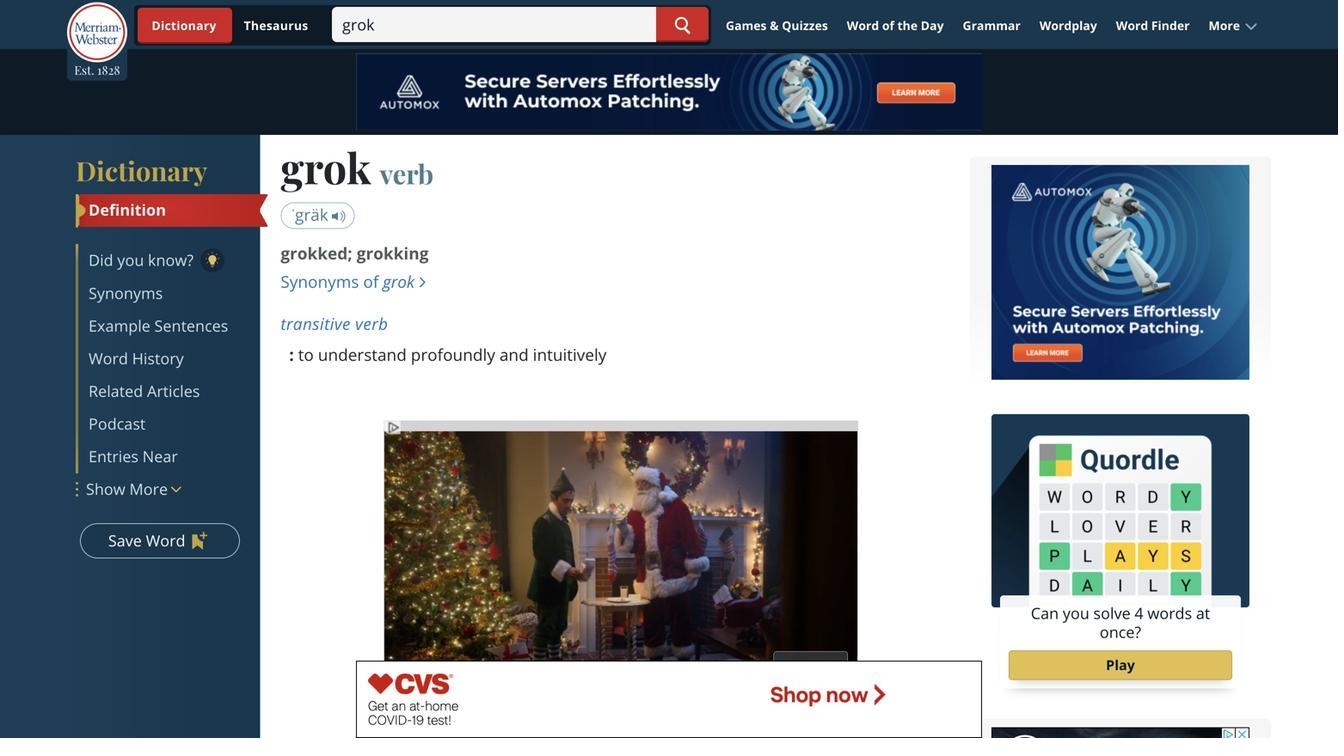 Task type: describe. For each thing, give the bounding box(es) containing it.
related articles
[[89, 381, 200, 402]]

synonyms for synonyms of grok
[[281, 270, 359, 293]]

finder
[[1151, 17, 1190, 34]]

to
[[298, 344, 314, 366]]

definition
[[89, 200, 166, 221]]

entries
[[89, 446, 138, 467]]

transitive
[[281, 313, 351, 335]]

profoundly
[[411, 344, 495, 366]]

did
[[89, 250, 113, 271]]

word for word history
[[89, 348, 128, 369]]

word history link
[[78, 343, 257, 376]]

word for word of the day
[[847, 17, 879, 34]]

games
[[726, 17, 767, 34]]

word history
[[89, 348, 184, 369]]

more
[[129, 479, 168, 500]]

wordplay
[[1040, 17, 1097, 34]]

show
[[86, 479, 125, 500]]

next image
[[415, 275, 428, 290]]

show more
[[86, 479, 168, 500]]

the
[[897, 17, 918, 34]]

games & quizzes
[[726, 17, 828, 34]]

know?
[[148, 250, 194, 271]]

grammar link
[[955, 10, 1028, 41]]

dictionary link
[[76, 152, 268, 189]]

word of the day
[[847, 17, 944, 34]]

once?
[[1100, 622, 1141, 643]]

day
[[921, 17, 944, 34]]

example
[[89, 316, 150, 337]]

you for did
[[117, 250, 144, 271]]

search word image
[[674, 17, 691, 35]]

how to pronounce grok (audio) image
[[332, 211, 346, 223]]

transitive verb : to understand profoundly and intuitively
[[281, 313, 607, 366]]

0 horizontal spatial grok
[[281, 139, 371, 195]]

merriam-webster logo link
[[67, 2, 127, 64]]

toggle search dictionary/thesaurus image
[[138, 8, 232, 44]]

podcast link
[[78, 408, 257, 441]]

save word
[[108, 531, 185, 552]]

history
[[132, 348, 184, 369]]

example sentences link
[[78, 310, 257, 343]]

play quordle: guess all four words in a limited number of tries.  each of your guesses must be a real 5-letter word. image
[[992, 415, 1250, 608]]

related
[[89, 381, 143, 402]]

:
[[289, 344, 294, 366]]

related articles link
[[78, 376, 257, 408]]

verb for grok
[[380, 156, 434, 191]]

intuitively
[[533, 344, 607, 366]]

entries near link
[[78, 441, 257, 474]]

did you know? link
[[78, 244, 257, 278]]

grokked
[[281, 242, 348, 264]]

entries near
[[89, 446, 178, 467]]

definition link
[[77, 194, 268, 227]]

near
[[142, 446, 178, 467]]

transitive verb link
[[281, 313, 388, 335]]

at
[[1196, 603, 1210, 624]]

;
[[348, 242, 352, 264]]

wordplay link
[[1032, 10, 1105, 41]]



Task type: locate. For each thing, give the bounding box(es) containing it.
word for word finder
[[1116, 17, 1148, 34]]

games & quizzes link
[[718, 10, 836, 41]]

word left finder
[[1116, 17, 1148, 34]]

1 vertical spatial grok
[[383, 270, 415, 293]]

synonyms for synonyms
[[89, 283, 163, 304]]

word finder
[[1116, 17, 1190, 34]]

1 vertical spatial of
[[363, 270, 379, 293]]

of left the
[[882, 17, 894, 34]]

sentences
[[154, 316, 228, 337]]

more
[[1209, 17, 1240, 34]]

1 vertical spatial you
[[1063, 603, 1089, 624]]

grokked ; grokking
[[281, 242, 429, 264]]

you for can
[[1063, 603, 1089, 624]]

synonyms link
[[78, 278, 257, 310]]

solve
[[1093, 603, 1131, 624]]

synonyms down grokked
[[281, 270, 359, 293]]

grammar
[[963, 17, 1021, 34]]

podcast
[[89, 414, 146, 435]]

word inside dropdown button
[[146, 531, 185, 552]]

verb inside the transitive verb : to understand profoundly and intuitively
[[355, 313, 388, 335]]

0 vertical spatial of
[[882, 17, 894, 34]]

1 horizontal spatial you
[[1063, 603, 1089, 624]]

articles
[[147, 381, 200, 402]]

1 horizontal spatial synonyms
[[281, 270, 359, 293]]

dictionary
[[76, 153, 207, 188]]

synonyms
[[281, 270, 359, 293], [89, 283, 163, 304]]

of down the grokked ; grokking
[[363, 270, 379, 293]]

ˈgräk
[[292, 203, 332, 226]]

of
[[882, 17, 894, 34], [363, 270, 379, 293]]

you inside can you solve 4 words at once?
[[1063, 603, 1089, 624]]

word left the
[[847, 17, 879, 34]]

grok up ˈgräk
[[281, 139, 371, 195]]

1 horizontal spatial of
[[882, 17, 894, 34]]

verb link
[[380, 156, 434, 191]]

word up related
[[89, 348, 128, 369]]

4
[[1135, 603, 1143, 624]]

&
[[770, 17, 779, 34]]

word finder link
[[1108, 10, 1197, 41]]

grok
[[281, 139, 371, 195], [383, 270, 415, 293]]

advertisement region
[[356, 53, 982, 131], [992, 165, 1250, 380], [384, 421, 858, 708], [356, 661, 982, 739], [992, 728, 1250, 739]]

example sentences
[[89, 316, 228, 337]]

play
[[1106, 656, 1135, 675]]

verb up grokking
[[380, 156, 434, 191]]

quizzes
[[782, 17, 828, 34]]

0 horizontal spatial synonyms
[[89, 283, 163, 304]]

grok verb
[[281, 139, 434, 195]]

synonyms up example
[[89, 283, 163, 304]]

verb inside grok verb
[[380, 156, 434, 191]]

save
[[108, 531, 142, 552]]

merriam webster - established 1828 image
[[67, 2, 127, 64]]

and
[[499, 344, 529, 366]]

word
[[847, 17, 879, 34], [1116, 17, 1148, 34], [89, 348, 128, 369], [146, 531, 185, 552]]

more button
[[1201, 10, 1266, 41]]

Search search field
[[332, 7, 709, 42]]

0 vertical spatial verb
[[380, 156, 434, 191]]

understand
[[318, 344, 407, 366]]

you right did
[[117, 250, 144, 271]]

verb
[[380, 156, 434, 191], [355, 313, 388, 335]]

verb up understand
[[355, 313, 388, 335]]

did you know?
[[89, 250, 194, 271]]

0 horizontal spatial of
[[363, 270, 379, 293]]

verb for transitive
[[355, 313, 388, 335]]

play button
[[1009, 651, 1232, 681]]

can
[[1031, 603, 1059, 624]]

of for word
[[882, 17, 894, 34]]

save word button
[[80, 524, 240, 559]]

1 horizontal spatial grok
[[383, 270, 415, 293]]

synonyms of grok
[[281, 270, 415, 293]]

words
[[1147, 603, 1192, 624]]

of inside word of the day link
[[882, 17, 894, 34]]

0 vertical spatial grok
[[281, 139, 371, 195]]

0 vertical spatial you
[[117, 250, 144, 271]]

you right can
[[1063, 603, 1089, 624]]

word right save
[[146, 531, 185, 552]]

show more button
[[76, 474, 257, 507]]

of for synonyms
[[363, 270, 379, 293]]

can you solve 4 words at once?
[[1031, 603, 1210, 643]]

0 horizontal spatial you
[[117, 250, 144, 271]]

grok down grokking
[[383, 270, 415, 293]]

you
[[117, 250, 144, 271], [1063, 603, 1089, 624]]

grokking
[[357, 242, 429, 264]]

word of the day link
[[839, 10, 952, 41]]

1 vertical spatial verb
[[355, 313, 388, 335]]



Task type: vqa. For each thing, say whether or not it's contained in the screenshot.
Related
yes



